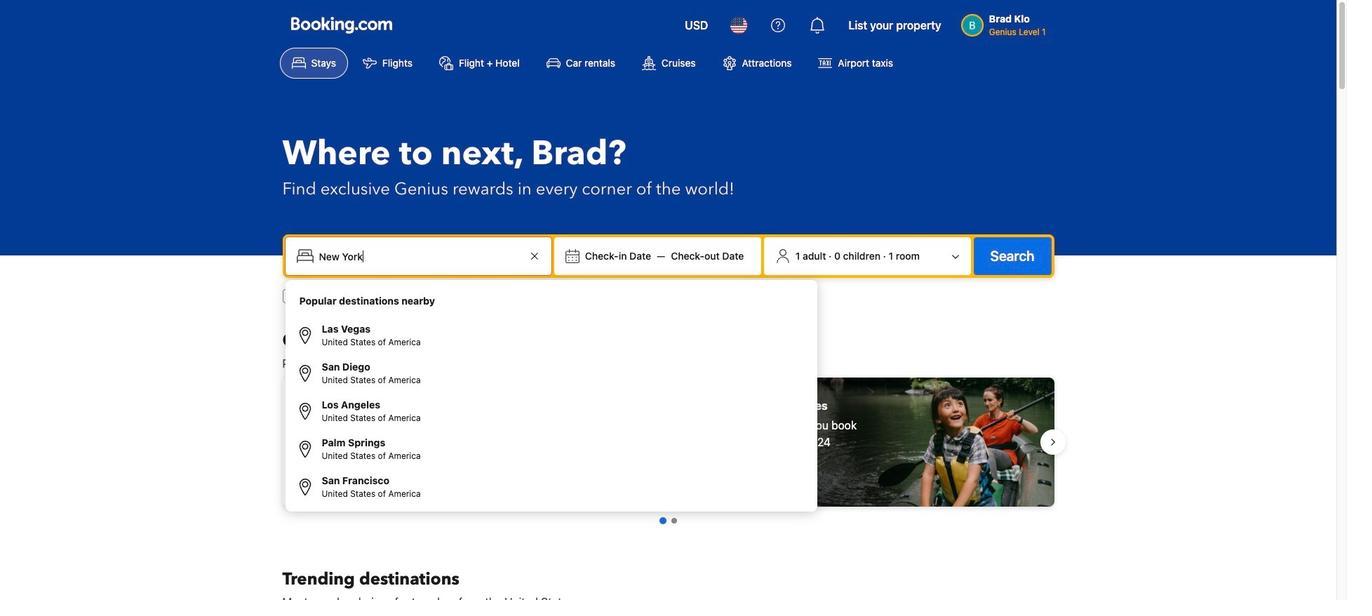 Task type: describe. For each thing, give the bounding box(es) containing it.
a young girl and woman kayak on a river image
[[674, 378, 1055, 507]]

your account menu brad klo genius level 1 element
[[961, 6, 1052, 39]]

booking.com image
[[291, 17, 392, 34]]



Task type: locate. For each thing, give the bounding box(es) containing it.
list box
[[291, 286, 812, 506]]

main content
[[271, 330, 1066, 600]]

region
[[271, 372, 1066, 512]]

group
[[291, 317, 812, 506]]

Where are you going? field
[[313, 244, 526, 269]]

progress bar
[[659, 517, 677, 524]]



Task type: vqa. For each thing, say whether or not it's contained in the screenshot.
progress bar
yes



